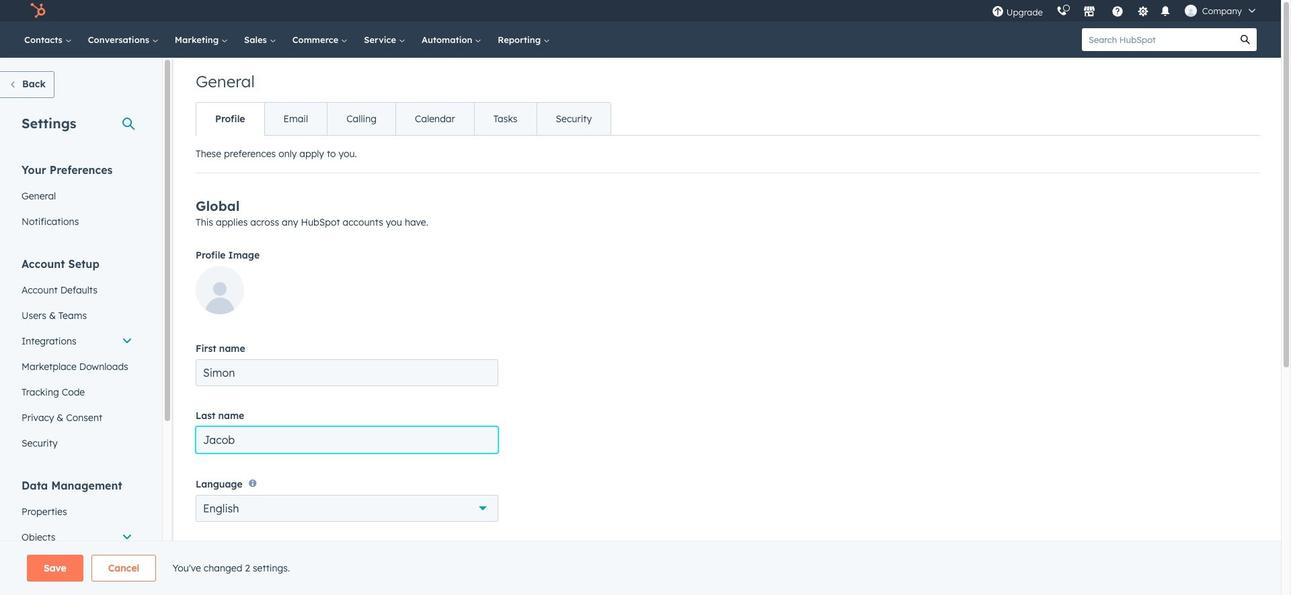 Task type: locate. For each thing, give the bounding box(es) containing it.
menu
[[985, 0, 1265, 22]]

None text field
[[196, 427, 498, 454]]

None text field
[[196, 360, 498, 387]]

Search HubSpot search field
[[1082, 28, 1234, 51]]

navigation
[[196, 102, 612, 136]]

account setup element
[[13, 257, 141, 457]]

marketplaces image
[[1084, 6, 1096, 18]]



Task type: describe. For each thing, give the bounding box(es) containing it.
your preferences element
[[13, 163, 141, 235]]

data management element
[[13, 479, 141, 596]]

jacob simon image
[[1185, 5, 1197, 17]]



Task type: vqa. For each thing, say whether or not it's contained in the screenshot.
the Call icon
no



